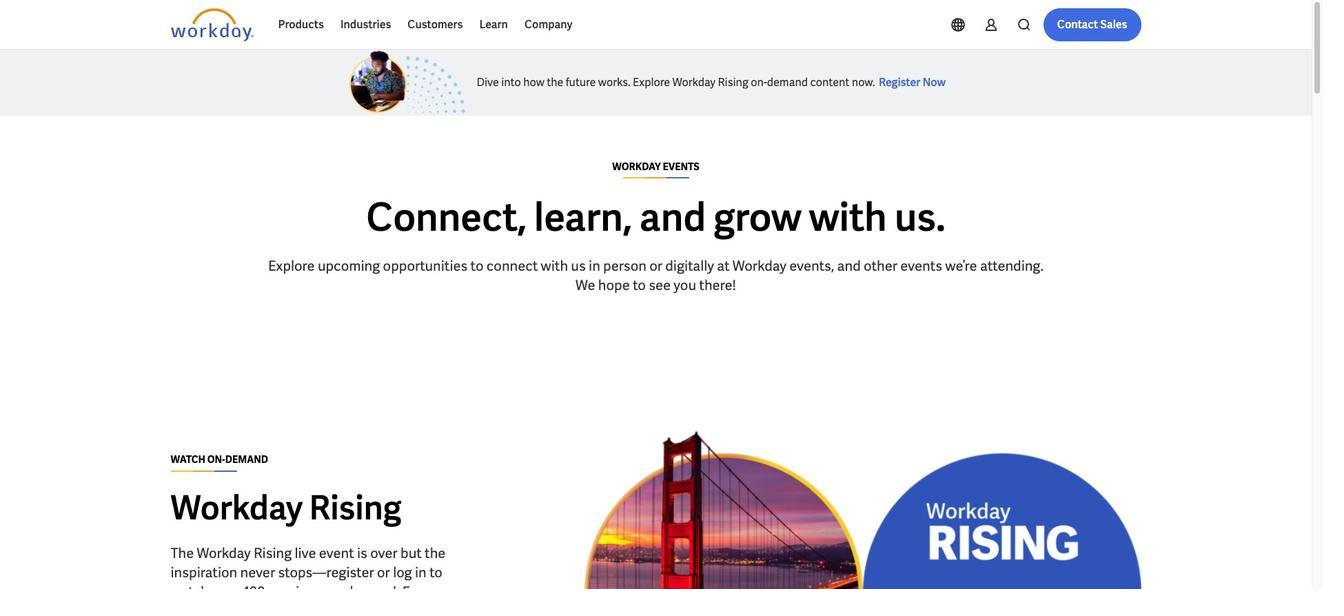 Task type: vqa. For each thing, say whether or not it's contained in the screenshot.
your
no



Task type: describe. For each thing, give the bounding box(es) containing it.
with inside explore upcoming opportunities to connect with us in person or digitally at workday events, and other events we're attending. we hope to see you there!
[[541, 257, 568, 275]]

live
[[295, 545, 316, 563]]

see
[[649, 277, 671, 294]]

grow
[[714, 192, 802, 243]]

the
[[171, 545, 194, 563]]

attending.
[[981, 257, 1044, 275]]

we're
[[946, 257, 978, 275]]

products button
[[270, 8, 332, 41]]

customers
[[408, 17, 463, 32]]

industries
[[341, 17, 391, 32]]

customers button
[[400, 8, 471, 41]]

2 horizontal spatial rising
[[718, 75, 749, 90]]

400
[[242, 584, 265, 590]]

events
[[663, 161, 700, 173]]

you
[[674, 277, 697, 294]]

works.
[[598, 75, 631, 90]]

we
[[576, 277, 596, 294]]

in inside the workday rising live event is over but the inspiration never stops—register or log in to watch over 400 sessions on-demand. fr
[[415, 564, 427, 582]]

person
[[603, 257, 647, 275]]

learn,
[[534, 192, 632, 243]]

watch on-demand
[[171, 454, 268, 467]]

learn button
[[471, 8, 516, 41]]

connect, learn, and grow with us.
[[366, 192, 946, 243]]

industries button
[[332, 8, 400, 41]]

'' image
[[350, 50, 466, 116]]

register
[[879, 75, 921, 90]]

stops—register
[[278, 564, 374, 582]]

the inside the workday rising live event is over but the inspiration never stops—register or log in to watch over 400 sessions on-demand. fr
[[425, 545, 446, 563]]

0 vertical spatial to
[[471, 257, 484, 275]]

into
[[502, 75, 521, 90]]

0 vertical spatial and
[[640, 192, 706, 243]]

golden gate bridge in san francisco. image
[[584, 394, 1142, 590]]

but
[[401, 545, 422, 563]]

content
[[811, 75, 850, 90]]

digitally
[[666, 257, 714, 275]]

dive into how the future works. explore workday rising on-demand content now. register now
[[477, 75, 946, 90]]

on-
[[207, 454, 225, 467]]

workday rising
[[171, 487, 402, 530]]

other
[[864, 257, 898, 275]]

1 horizontal spatial the
[[547, 75, 564, 90]]

inspiration
[[171, 564, 237, 582]]

workday events
[[612, 161, 700, 173]]

there!
[[699, 277, 736, 294]]

upcoming
[[318, 257, 380, 275]]

future
[[566, 75, 596, 90]]

explore upcoming opportunities to connect with us in person or digitally at workday events, and other events we're attending. we hope to see you there!
[[268, 257, 1044, 294]]

register now link
[[875, 74, 950, 91]]

events
[[901, 257, 943, 275]]

at
[[717, 257, 730, 275]]

us
[[571, 257, 586, 275]]

never
[[240, 564, 275, 582]]

in inside explore upcoming opportunities to connect with us in person or digitally at workday events, and other events we're attending. we hope to see you there!
[[589, 257, 601, 275]]

sessions
[[268, 584, 322, 590]]

or inside explore upcoming opportunities to connect with us in person or digitally at workday events, and other events we're attending. we hope to see you there!
[[650, 257, 663, 275]]

learn
[[480, 17, 508, 32]]

is
[[357, 545, 368, 563]]

us.
[[895, 192, 946, 243]]



Task type: locate. For each thing, give the bounding box(es) containing it.
in
[[589, 257, 601, 275], [415, 564, 427, 582]]

0 horizontal spatial and
[[640, 192, 706, 243]]

1 vertical spatial the
[[425, 545, 446, 563]]

now.
[[852, 75, 875, 90]]

1 vertical spatial over
[[212, 584, 239, 590]]

workday inside explore upcoming opportunities to connect with us in person or digitally at workday events, and other events we're attending. we hope to see you there!
[[733, 257, 787, 275]]

contact
[[1058, 17, 1099, 32]]

2 vertical spatial to
[[430, 564, 443, 582]]

1 horizontal spatial or
[[650, 257, 663, 275]]

demand
[[225, 454, 268, 467]]

demand
[[767, 75, 808, 90]]

0 horizontal spatial rising
[[254, 545, 292, 563]]

log
[[393, 564, 412, 582]]

0 vertical spatial or
[[650, 257, 663, 275]]

on- inside the workday rising live event is over but the inspiration never stops—register or log in to watch over 400 sessions on-demand. fr
[[325, 584, 345, 590]]

1 horizontal spatial over
[[370, 545, 398, 563]]

event
[[319, 545, 354, 563]]

0 horizontal spatial to
[[430, 564, 443, 582]]

in right us
[[589, 257, 601, 275]]

company
[[525, 17, 573, 32]]

1 horizontal spatial and
[[838, 257, 861, 275]]

to
[[471, 257, 484, 275], [633, 277, 646, 294], [430, 564, 443, 582]]

connect
[[487, 257, 538, 275]]

explore inside explore upcoming opportunities to connect with us in person or digitally at workday events, and other events we're attending. we hope to see you there!
[[268, 257, 315, 275]]

0 horizontal spatial explore
[[268, 257, 315, 275]]

company button
[[516, 8, 581, 41]]

1 horizontal spatial rising
[[309, 487, 402, 530]]

1 horizontal spatial in
[[589, 257, 601, 275]]

1 vertical spatial explore
[[268, 257, 315, 275]]

the workday rising live event is over but the inspiration never stops—register or log in to watch over 400 sessions on-demand. fr
[[171, 545, 477, 590]]

or up the demand.
[[377, 564, 390, 582]]

2 vertical spatial rising
[[254, 545, 292, 563]]

0 horizontal spatial on-
[[325, 584, 345, 590]]

1 vertical spatial on-
[[325, 584, 345, 590]]

on-
[[751, 75, 767, 90], [325, 584, 345, 590]]

rising left demand
[[718, 75, 749, 90]]

rising inside the workday rising live event is over but the inspiration never stops—register or log in to watch over 400 sessions on-demand. fr
[[254, 545, 292, 563]]

explore right works.
[[633, 75, 670, 90]]

go to the homepage image
[[171, 8, 253, 41]]

the right but
[[425, 545, 446, 563]]

with
[[809, 192, 887, 243], [541, 257, 568, 275]]

opportunities
[[383, 257, 468, 275]]

sales
[[1101, 17, 1128, 32]]

0 vertical spatial on-
[[751, 75, 767, 90]]

explore left the upcoming
[[268, 257, 315, 275]]

1 vertical spatial with
[[541, 257, 568, 275]]

and down events
[[640, 192, 706, 243]]

workday inside the workday rising live event is over but the inspiration never stops—register or log in to watch over 400 sessions on-demand. fr
[[197, 545, 251, 563]]

with left us
[[541, 257, 568, 275]]

to inside the workday rising live event is over but the inspiration never stops—register or log in to watch over 400 sessions on-demand. fr
[[430, 564, 443, 582]]

in right log on the bottom left of the page
[[415, 564, 427, 582]]

connect,
[[366, 192, 527, 243]]

the
[[547, 75, 564, 90], [425, 545, 446, 563]]

0 vertical spatial the
[[547, 75, 564, 90]]

products
[[278, 17, 324, 32]]

explore
[[633, 75, 670, 90], [268, 257, 315, 275]]

0 vertical spatial over
[[370, 545, 398, 563]]

to left see at the top
[[633, 277, 646, 294]]

hope
[[598, 277, 630, 294]]

0 horizontal spatial or
[[377, 564, 390, 582]]

over right is
[[370, 545, 398, 563]]

and left the other
[[838, 257, 861, 275]]

1 horizontal spatial explore
[[633, 75, 670, 90]]

0 vertical spatial with
[[809, 192, 887, 243]]

1 horizontal spatial on-
[[751, 75, 767, 90]]

0 horizontal spatial in
[[415, 564, 427, 582]]

1 vertical spatial or
[[377, 564, 390, 582]]

0 horizontal spatial the
[[425, 545, 446, 563]]

events,
[[790, 257, 835, 275]]

over
[[370, 545, 398, 563], [212, 584, 239, 590]]

1 horizontal spatial to
[[471, 257, 484, 275]]

or inside the workday rising live event is over but the inspiration never stops—register or log in to watch over 400 sessions on-demand. fr
[[377, 564, 390, 582]]

watch
[[171, 454, 205, 467]]

dive
[[477, 75, 499, 90]]

0 vertical spatial rising
[[718, 75, 749, 90]]

1 vertical spatial to
[[633, 277, 646, 294]]

the right how
[[547, 75, 564, 90]]

1 vertical spatial and
[[838, 257, 861, 275]]

contact sales
[[1058, 17, 1128, 32]]

contact sales link
[[1044, 8, 1142, 41]]

or
[[650, 257, 663, 275], [377, 564, 390, 582]]

and inside explore upcoming opportunities to connect with us in person or digitally at workday events, and other events we're attending. we hope to see you there!
[[838, 257, 861, 275]]

now
[[923, 75, 946, 90]]

1 vertical spatial rising
[[309, 487, 402, 530]]

demand.
[[345, 584, 400, 590]]

to right log on the bottom left of the page
[[430, 564, 443, 582]]

1 vertical spatial in
[[415, 564, 427, 582]]

0 horizontal spatial with
[[541, 257, 568, 275]]

and
[[640, 192, 706, 243], [838, 257, 861, 275]]

how
[[524, 75, 545, 90]]

over down inspiration
[[212, 584, 239, 590]]

rising up is
[[309, 487, 402, 530]]

0 vertical spatial explore
[[633, 75, 670, 90]]

watch
[[171, 584, 209, 590]]

1 horizontal spatial with
[[809, 192, 887, 243]]

rising up never
[[254, 545, 292, 563]]

rising
[[718, 75, 749, 90], [309, 487, 402, 530], [254, 545, 292, 563]]

0 vertical spatial in
[[589, 257, 601, 275]]

2 horizontal spatial to
[[633, 277, 646, 294]]

workday
[[673, 75, 716, 90], [612, 161, 661, 173], [733, 257, 787, 275], [171, 487, 303, 530], [197, 545, 251, 563]]

0 horizontal spatial over
[[212, 584, 239, 590]]

or up see at the top
[[650, 257, 663, 275]]

with up the other
[[809, 192, 887, 243]]

to left connect
[[471, 257, 484, 275]]



